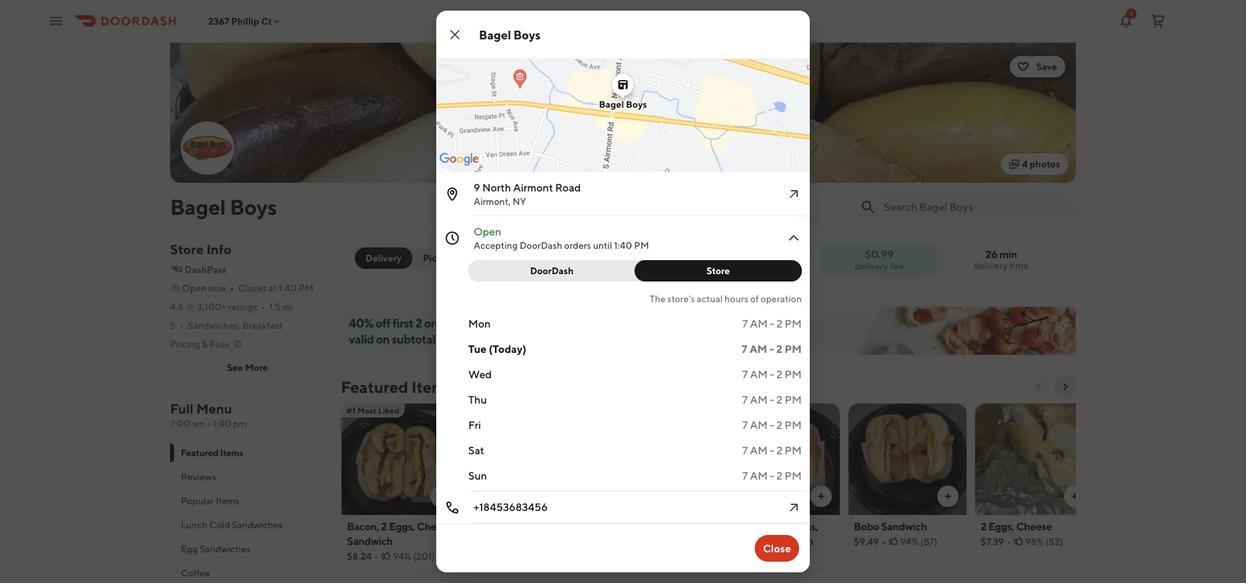Task type: describe. For each thing, give the bounding box(es) containing it.
until
[[593, 240, 613, 251]]

#2
[[473, 406, 484, 415]]

subtotals
[[392, 332, 441, 346]]

pricing & fees button
[[170, 338, 243, 351]]

am for fri
[[750, 419, 768, 431]]

40welcome,
[[553, 316, 635, 330]]

bacon, 2 eggs, cheese sandwich
[[347, 520, 453, 548]]

(201)
[[413, 551, 435, 562]]

1 vertical spatial featured items
[[181, 448, 243, 459]]

breakfast
[[242, 320, 283, 331]]

4 photos button
[[1001, 154, 1069, 175]]

&
[[202, 339, 208, 350]]

+18453683456
[[474, 501, 548, 514]]

to
[[476, 316, 487, 330]]

• left '1.5'
[[261, 301, 265, 312]]

orders inside open accepting doordash orders until 1:40 pm
[[565, 240, 591, 251]]

9
[[474, 181, 480, 194]]

up
[[460, 316, 474, 330]]

ratings
[[228, 301, 257, 312]]

see
[[227, 362, 243, 373]]

store info
[[170, 242, 232, 257]]

Pickup radio
[[404, 248, 464, 269]]

pm inside open accepting doordash orders until 1:40 pm
[[634, 240, 649, 251]]

$7.39
[[981, 536, 1004, 547]]

the
[[650, 293, 666, 304]]

featured inside heading
[[341, 377, 408, 396]]

$0.99 delivery fee
[[855, 248, 904, 271]]

doordash inside button
[[530, 265, 574, 276]]

- for fri
[[770, 419, 775, 431]]

tue (today)
[[469, 343, 527, 355]]

$9.49
[[854, 536, 879, 547]]

am for tue (today)
[[750, 343, 768, 355]]

most for #2
[[486, 406, 505, 415]]

7 am - 2 pm for wed
[[743, 368, 802, 381]]

accepting
[[474, 240, 518, 251]]

7 for sun
[[743, 470, 748, 482]]

popular items
[[181, 496, 240, 507]]

orders inside the 40% off first 2 orders up to $10 off with 40welcome, valid on subtotals $15
[[424, 316, 458, 330]]

2 inside the 40% off first 2 orders up to $10 off with 40welcome, valid on subtotals $15
[[416, 316, 422, 330]]

cheese,
[[727, 535, 766, 548]]

3,100+
[[197, 301, 226, 312]]

Store button
[[635, 260, 802, 282]]

open for open now
[[182, 283, 207, 294]]

94% for sandwich
[[901, 536, 919, 547]]

2367
[[208, 16, 229, 27]]

previous button of carousel image
[[1034, 382, 1045, 392]]

min
[[1000, 248, 1018, 261]]

98%
[[1026, 536, 1044, 547]]

97% (78)
[[774, 551, 810, 562]]

sandwich inside sausage, 2 eggs, cheese sandwich
[[638, 535, 684, 548]]

see more button
[[171, 357, 324, 378]]

cheese for sausage, 2 eggs, cheese sandwich
[[601, 535, 636, 548]]

$8.24 for cheese,
[[727, 551, 752, 562]]

pm for wed
[[785, 368, 802, 381]]

1.5
[[269, 301, 281, 312]]

bobo sandwich
[[854, 520, 927, 533]]

ny
[[513, 196, 526, 207]]

pm for fri
[[785, 419, 802, 431]]

26 min delivery time
[[974, 248, 1029, 271]]

1
[[1131, 10, 1133, 17]]

group
[[483, 253, 511, 264]]

actual
[[697, 293, 723, 304]]

2 off from the left
[[511, 316, 526, 330]]

sandwich inside taylor ham, 2 eggs, cheese, sandwich
[[768, 535, 813, 548]]

$ • sandwiches, breakfast
[[170, 320, 283, 331]]

thu
[[469, 393, 487, 406]]

cheese up 98%
[[1017, 520, 1053, 533]]

open for open accepting doordash orders until 1:40 pm
[[474, 225, 502, 238]]

$10
[[489, 316, 509, 330]]

40%
[[349, 316, 374, 330]]

sandwiches inside button
[[200, 544, 250, 555]]

most for #1
[[357, 406, 377, 415]]

4.8
[[170, 301, 184, 312]]

add item to cart image for the 2 eggs, cheese image
[[1070, 491, 1081, 502]]

pm
[[233, 418, 247, 429]]

with inside the 40% off first 2 orders up to $10 off with 40welcome, valid on subtotals $15
[[528, 316, 551, 330]]

airmont
[[513, 181, 553, 194]]

2 eggs, cheese
[[981, 520, 1053, 533]]

tue
[[469, 343, 487, 355]]

sandwich inside bacon, 2 eggs, cheese sandwich
[[347, 535, 393, 548]]

cream
[[525, 520, 557, 533]]

north
[[483, 181, 511, 194]]

taylor
[[727, 520, 756, 533]]

airmont,
[[474, 196, 511, 207]]

bagel inside bagel with cream cheese
[[474, 520, 501, 533]]

#2 most liked
[[473, 406, 528, 415]]

eggs, inside bacon, 2 eggs, cheese sandwich
[[389, 520, 415, 533]]

open menu image
[[48, 13, 64, 29]]

• down cheese,
[[755, 551, 759, 562]]

close
[[763, 542, 792, 555]]

4 eggs, from the left
[[989, 520, 1015, 533]]

1.5 mi
[[269, 301, 293, 312]]

store's
[[668, 293, 695, 304]]

click item image
[[786, 500, 802, 516]]

eggs, inside sausage, 2 eggs, cheese sandwich
[[652, 520, 678, 533]]

coffee
[[181, 568, 210, 579]]

taylor ham, 2 eggs, cheese, sandwich image
[[722, 403, 840, 515]]

store for store info
[[170, 242, 204, 257]]

add item to cart image for the bagel with cream cheese "image"
[[563, 491, 573, 502]]

• closes at 1:40 pm
[[230, 283, 314, 294]]

cold
[[209, 520, 230, 531]]

sausage,
[[601, 520, 643, 533]]

40% off first 2 orders up to $10 off with 40welcome, valid on subtotals $15
[[349, 316, 635, 346]]

4
[[1023, 159, 1028, 170]]

road
[[555, 181, 581, 194]]

pricing
[[170, 339, 200, 350]]

2 eggs, cheese image
[[976, 403, 1094, 515]]

#1
[[346, 406, 356, 415]]

1:40 for menu
[[213, 418, 231, 429]]

bobo sandwich image
[[849, 403, 967, 515]]

mon
[[469, 317, 491, 330]]

am for wed
[[750, 368, 768, 381]]

am for mon
[[750, 317, 768, 330]]

pricing & fees
[[170, 339, 230, 350]]

dashpass
[[185, 264, 227, 275]]

7 for wed
[[743, 368, 748, 381]]

7 am - 2 pm for fri
[[743, 419, 802, 431]]

closes
[[238, 283, 267, 294]]

reviews
[[181, 472, 216, 483]]

mi
[[283, 301, 293, 312]]

• down bacon, 2 eggs, cheese sandwich
[[374, 551, 378, 562]]

the store's actual hours of operation
[[650, 293, 802, 304]]

1:40 for accepting
[[614, 240, 632, 251]]

open accepting doordash orders until 1:40 pm
[[474, 225, 649, 251]]

(today)
[[489, 343, 527, 355]]

items inside heading
[[412, 377, 453, 396]]



Task type: locate. For each thing, give the bounding box(es) containing it.
sandwiches inside button
[[232, 520, 283, 531]]

1 vertical spatial with
[[503, 520, 523, 533]]

7 am - 2 pm for sun
[[743, 470, 802, 482]]

0 horizontal spatial featured
[[181, 448, 219, 459]]

doordash inside open accepting doordash orders until 1:40 pm
[[520, 240, 563, 251]]

with
[[528, 316, 551, 330], [503, 520, 523, 533]]

sandwich up 94% (57)
[[882, 520, 927, 533]]

Item Search search field
[[884, 200, 1066, 214]]

$8.24 down cheese,
[[727, 551, 752, 562]]

1 horizontal spatial with
[[528, 316, 551, 330]]

2 click item image from the top
[[786, 230, 802, 246]]

2 add item to cart image from the left
[[816, 491, 827, 502]]

1:40 inside full menu 7:00 am - 1:40 pm
[[213, 418, 231, 429]]

2 $8.24 from the left
[[727, 551, 752, 562]]

powered by google image
[[440, 153, 479, 166]]

items
[[412, 377, 453, 396], [220, 448, 243, 459], [216, 496, 240, 507]]

ct
[[261, 16, 272, 27]]

eggs, up 94% (201)
[[389, 520, 415, 533]]

2 add item to cart image from the left
[[563, 491, 573, 502]]

0 vertical spatial featured
[[341, 377, 408, 396]]

add item to cart image for sausage, 2 eggs, cheese sandwich image
[[689, 491, 700, 502]]

menu
[[196, 401, 232, 417]]

1 $8.24 from the left
[[347, 551, 372, 562]]

eggs, down click item icon
[[792, 520, 818, 533]]

close bagel boys image
[[447, 27, 463, 43]]

2 inside taylor ham, 2 eggs, cheese, sandwich
[[785, 520, 791, 533]]

liked right the #2
[[507, 406, 528, 415]]

sandwich down sausage,
[[638, 535, 684, 548]]

lunch
[[181, 520, 208, 531]]

featured
[[341, 377, 408, 396], [181, 448, 219, 459]]

7 am - 2 pm for mon
[[743, 317, 802, 330]]

fees
[[210, 339, 230, 350]]

group order button
[[475, 248, 547, 269]]

orders up $15
[[424, 316, 458, 330]]

$8.24 for sandwich
[[347, 551, 372, 562]]

•
[[230, 283, 234, 294], [261, 301, 265, 312], [180, 320, 184, 331], [882, 536, 886, 547], [1007, 536, 1011, 547], [374, 551, 378, 562], [755, 551, 759, 562]]

0 vertical spatial 1:40
[[614, 240, 632, 251]]

1 horizontal spatial 1:40
[[279, 283, 297, 294]]

bobo
[[854, 520, 880, 533]]

add item to cart image for bacon, 2 eggs, cheese sandwich image
[[436, 491, 447, 502]]

pm for tue (today)
[[785, 343, 802, 355]]

am for sat
[[750, 444, 768, 457]]

open up accepting on the left top of the page
[[474, 225, 502, 238]]

popular items button
[[170, 489, 325, 513]]

7 for mon
[[743, 317, 748, 330]]

1 add item to cart image from the left
[[689, 491, 700, 502]]

0 horizontal spatial open
[[182, 283, 207, 294]]

egg sandwiches
[[181, 544, 250, 555]]

am
[[750, 317, 768, 330], [750, 343, 768, 355], [750, 368, 768, 381], [750, 393, 768, 406], [750, 419, 768, 431], [750, 444, 768, 457], [750, 470, 768, 482]]

hours
[[725, 293, 749, 304]]

3,100+ ratings •
[[197, 301, 265, 312]]

1:40 right until
[[614, 240, 632, 251]]

open
[[474, 225, 502, 238], [182, 283, 207, 294]]

0 horizontal spatial 1:40
[[213, 418, 231, 429]]

full menu 7:00 am - 1:40 pm
[[170, 401, 247, 429]]

sandwiches down popular items button
[[232, 520, 283, 531]]

eggs, right sausage,
[[652, 520, 678, 533]]

sausage, 2 eggs, cheese sandwich button
[[595, 403, 714, 570]]

1 vertical spatial sandwiches
[[200, 544, 250, 555]]

1:40 right at
[[279, 283, 297, 294]]

$15
[[443, 332, 461, 346]]

info
[[207, 242, 232, 257]]

with right $10
[[528, 316, 551, 330]]

bagel with cream cheese
[[474, 520, 557, 548]]

bagel boys image
[[170, 43, 1077, 183], [182, 123, 233, 174]]

1 vertical spatial orders
[[424, 316, 458, 330]]

0 vertical spatial doordash
[[520, 240, 563, 251]]

now
[[208, 283, 226, 294]]

save button
[[1010, 56, 1066, 77]]

2 liked from the left
[[507, 406, 528, 415]]

1 add item to cart image from the left
[[436, 491, 447, 502]]

2 inside sausage, 2 eggs, cheese sandwich
[[645, 520, 650, 533]]

order methods option group
[[355, 248, 464, 269]]

notification bell image
[[1119, 13, 1135, 29]]

on
[[376, 332, 390, 346]]

sausage, 2 eggs, cheese sandwich image
[[595, 403, 713, 515]]

0 horizontal spatial store
[[170, 242, 204, 257]]

see more
[[227, 362, 268, 373]]

add item to cart image for taylor ham, 2 eggs, cheese, sandwich image
[[816, 491, 827, 502]]

7 for fri
[[743, 419, 748, 431]]

2 vertical spatial items
[[216, 496, 240, 507]]

7 for thu
[[743, 393, 748, 406]]

- for tue (today)
[[770, 343, 774, 355]]

0 horizontal spatial featured items
[[181, 448, 243, 459]]

liked
[[378, 406, 400, 415], [507, 406, 528, 415]]

1 horizontal spatial 94%
[[901, 536, 919, 547]]

2 vertical spatial 1:40
[[213, 418, 231, 429]]

most right the #1
[[357, 406, 377, 415]]

2 most from the left
[[486, 406, 505, 415]]

am for sun
[[750, 470, 768, 482]]

1 horizontal spatial delivery
[[974, 260, 1008, 271]]

lunch cold sandwiches button
[[170, 513, 325, 537]]

doordash down order
[[530, 265, 574, 276]]

4 photos
[[1023, 159, 1061, 170]]

featured items up reviews
[[181, 448, 243, 459]]

1 horizontal spatial orders
[[565, 240, 591, 251]]

7 am - 2 pm for tue (today)
[[742, 343, 802, 355]]

egg
[[181, 544, 198, 555]]

0 horizontal spatial add item to cart image
[[689, 491, 700, 502]]

0 vertical spatial store
[[170, 242, 204, 257]]

0 vertical spatial featured items
[[341, 377, 453, 396]]

1 horizontal spatial $8.24
[[727, 551, 752, 562]]

cheese down sausage,
[[601, 535, 636, 548]]

fri
[[469, 419, 481, 431]]

open now
[[182, 283, 226, 294]]

featured up "#1 most liked"
[[341, 377, 408, 396]]

time
[[1010, 260, 1029, 271]]

94% (57)
[[901, 536, 938, 547]]

• down bobo sandwich
[[882, 536, 886, 547]]

click item image for orders
[[786, 230, 802, 246]]

bacon, 2 eggs, cheese sandwich image
[[342, 403, 460, 515]]

items up reviews button
[[220, 448, 243, 459]]

cheese for bacon, 2 eggs, cheese sandwich
[[417, 520, 453, 533]]

1 vertical spatial open
[[182, 283, 207, 294]]

store for store
[[707, 265, 730, 276]]

94% left (201)
[[393, 551, 412, 562]]

94% for 2
[[393, 551, 412, 562]]

1 vertical spatial 1:40
[[279, 283, 297, 294]]

0 vertical spatial with
[[528, 316, 551, 330]]

sausage, 2 eggs, cheese sandwich
[[601, 520, 684, 548]]

$8.24 down bacon, on the left bottom
[[347, 551, 372, 562]]

more
[[245, 362, 268, 373]]

off right $10
[[511, 316, 526, 330]]

- for mon
[[770, 317, 775, 330]]

store up the dashpass
[[170, 242, 204, 257]]

• right the $
[[180, 320, 184, 331]]

bagel
[[479, 27, 511, 42], [599, 99, 624, 110], [599, 99, 624, 110], [170, 194, 226, 219], [474, 520, 501, 533]]

1 horizontal spatial store
[[707, 265, 730, 276]]

- inside full menu 7:00 am - 1:40 pm
[[207, 418, 211, 429]]

lunch cold sandwiches
[[181, 520, 283, 531]]

wed
[[469, 368, 492, 381]]

1 eggs, from the left
[[389, 520, 415, 533]]

26
[[986, 248, 998, 261]]

featured items up "#1 most liked"
[[341, 377, 453, 396]]

0 horizontal spatial 94%
[[393, 551, 412, 562]]

7:00
[[170, 418, 191, 429]]

• right now
[[230, 283, 234, 294]]

0 vertical spatial open
[[474, 225, 502, 238]]

cheese inside bacon, 2 eggs, cheese sandwich
[[417, 520, 453, 533]]

2 inside bacon, 2 eggs, cheese sandwich
[[381, 520, 387, 533]]

pm for sun
[[785, 470, 802, 482]]

add item to cart image for bobo sandwich image on the right of page
[[943, 491, 954, 502]]

pm for mon
[[785, 317, 802, 330]]

0 horizontal spatial $8.24
[[347, 551, 372, 562]]

phillip
[[231, 16, 259, 27]]

- for wed
[[770, 368, 775, 381]]

items inside button
[[216, 496, 240, 507]]

98% (52)
[[1026, 536, 1064, 547]]

with down +18453683456
[[503, 520, 523, 533]]

DoorDash button
[[469, 260, 644, 282]]

click item image for road
[[786, 186, 802, 202]]

0 horizontal spatial delivery
[[855, 260, 889, 271]]

0 vertical spatial sandwiches
[[232, 520, 283, 531]]

am for thu
[[750, 393, 768, 406]]

1 horizontal spatial most
[[486, 406, 505, 415]]

1 horizontal spatial featured
[[341, 377, 408, 396]]

operation
[[761, 293, 802, 304]]

bagel with cream cheese image
[[469, 403, 587, 515]]

0 horizontal spatial with
[[503, 520, 523, 533]]

items up lunch cold sandwiches
[[216, 496, 240, 507]]

- for thu
[[770, 393, 775, 406]]

egg sandwiches button
[[170, 537, 325, 561]]

1 horizontal spatial off
[[511, 316, 526, 330]]

sandwiches down cold
[[200, 544, 250, 555]]

0 horizontal spatial liked
[[378, 406, 400, 415]]

1 horizontal spatial liked
[[507, 406, 528, 415]]

cheese inside sausage, 2 eggs, cheese sandwich
[[601, 535, 636, 548]]

delivery
[[974, 260, 1008, 271], [855, 260, 889, 271]]

• right $7.39
[[1007, 536, 1011, 547]]

2 horizontal spatial 1:40
[[614, 240, 632, 251]]

liked for #1 most liked
[[378, 406, 400, 415]]

94% left (57)
[[901, 536, 919, 547]]

taylor ham, 2 eggs, cheese, sandwich
[[727, 520, 818, 548]]

next button of carousel image
[[1061, 382, 1071, 392]]

orders left until
[[565, 240, 591, 251]]

store inside "store" button
[[707, 265, 730, 276]]

sandwich down bacon, on the left bottom
[[347, 535, 393, 548]]

1 horizontal spatial featured items
[[341, 377, 453, 396]]

bagel boys dialog
[[278, 0, 962, 573]]

map region
[[278, 0, 962, 282]]

pickup
[[423, 253, 453, 264]]

0 items, open order cart image
[[1151, 13, 1167, 29]]

7 am - 2 pm for sat
[[743, 444, 802, 457]]

0 vertical spatial click item image
[[786, 186, 802, 202]]

items left thu
[[412, 377, 453, 396]]

boys
[[514, 27, 541, 42], [626, 99, 647, 110], [626, 99, 647, 110], [230, 194, 277, 219]]

0 vertical spatial 94%
[[901, 536, 919, 547]]

eggs, inside taylor ham, 2 eggs, cheese, sandwich
[[792, 520, 818, 533]]

7 for tue (today)
[[742, 343, 748, 355]]

1 vertical spatial 94%
[[393, 551, 412, 562]]

save
[[1037, 61, 1058, 72]]

$0.99
[[866, 248, 894, 260]]

1:40 down the menu
[[213, 418, 231, 429]]

open down the dashpass
[[182, 283, 207, 294]]

bacon,
[[347, 520, 379, 533]]

delivery left 'fee'
[[855, 260, 889, 271]]

add item to cart image
[[436, 491, 447, 502], [563, 491, 573, 502], [943, 491, 954, 502], [1070, 491, 1081, 502]]

7 am - 2 pm for thu
[[743, 393, 802, 406]]

doordash up order
[[520, 240, 563, 251]]

4 add item to cart image from the left
[[1070, 491, 1081, 502]]

Delivery radio
[[355, 248, 413, 269]]

97%
[[774, 551, 791, 562]]

3 add item to cart image from the left
[[943, 491, 954, 502]]

(57)
[[921, 536, 938, 547]]

delivery inside 26 min delivery time
[[974, 260, 1008, 271]]

open inside open accepting doordash orders until 1:40 pm
[[474, 225, 502, 238]]

off up on
[[376, 316, 391, 330]]

1 horizontal spatial open
[[474, 225, 502, 238]]

hour options option group
[[469, 260, 802, 282]]

popular
[[181, 496, 214, 507]]

1 vertical spatial store
[[707, 265, 730, 276]]

pm for thu
[[785, 393, 802, 406]]

liked down featured items heading at the bottom of page
[[378, 406, 400, 415]]

1 most from the left
[[357, 406, 377, 415]]

order
[[513, 253, 539, 264]]

1 horizontal spatial add item to cart image
[[816, 491, 827, 502]]

1 off from the left
[[376, 316, 391, 330]]

with inside bagel with cream cheese
[[503, 520, 523, 533]]

(52)
[[1046, 536, 1064, 547]]

featured items
[[341, 377, 453, 396], [181, 448, 243, 459]]

featured items heading
[[341, 376, 453, 398]]

7 am - 2 pm
[[743, 317, 802, 330], [742, 343, 802, 355], [743, 368, 802, 381], [743, 393, 802, 406], [743, 419, 802, 431], [743, 444, 802, 457], [743, 470, 802, 482]]

delivery inside $0.99 delivery fee
[[855, 260, 889, 271]]

featured up reviews
[[181, 448, 219, 459]]

cheese inside bagel with cream cheese
[[474, 535, 510, 548]]

click item image
[[786, 186, 802, 202], [786, 230, 802, 246]]

eggs, up $7.39
[[989, 520, 1015, 533]]

most right the #2
[[486, 406, 505, 415]]

1 vertical spatial featured
[[181, 448, 219, 459]]

- for sat
[[770, 444, 775, 457]]

2 eggs, from the left
[[652, 520, 678, 533]]

off
[[376, 316, 391, 330], [511, 316, 526, 330]]

doordash
[[520, 240, 563, 251], [530, 265, 574, 276]]

1 vertical spatial doordash
[[530, 265, 574, 276]]

3 eggs, from the left
[[792, 520, 818, 533]]

1:40 inside open accepting doordash orders until 1:40 pm
[[614, 240, 632, 251]]

0 vertical spatial items
[[412, 377, 453, 396]]

eggs,
[[389, 520, 415, 533], [652, 520, 678, 533], [792, 520, 818, 533], [989, 520, 1015, 533]]

0 vertical spatial orders
[[565, 240, 591, 251]]

cheese up (201)
[[417, 520, 453, 533]]

reviews button
[[170, 465, 325, 489]]

0 horizontal spatial off
[[376, 316, 391, 330]]

photos
[[1030, 159, 1061, 170]]

0 horizontal spatial most
[[357, 406, 377, 415]]

coffee button
[[170, 561, 325, 583]]

9 north airmont road airmont, ny
[[474, 181, 581, 207]]

cheese down +18453683456
[[474, 535, 510, 548]]

add item to cart image
[[689, 491, 700, 502], [816, 491, 827, 502]]

store up 'the store's actual hours of operation'
[[707, 265, 730, 276]]

1 liked from the left
[[378, 406, 400, 415]]

valid
[[349, 332, 374, 346]]

2367 phillip ct
[[208, 16, 272, 27]]

ham,
[[758, 520, 783, 533]]

group order
[[483, 253, 539, 264]]

1 vertical spatial click item image
[[786, 230, 802, 246]]

7 for sat
[[743, 444, 748, 457]]

7
[[743, 317, 748, 330], [742, 343, 748, 355], [743, 368, 748, 381], [743, 393, 748, 406], [743, 419, 748, 431], [743, 444, 748, 457], [743, 470, 748, 482]]

liked for #2 most liked
[[507, 406, 528, 415]]

delivery left time
[[974, 260, 1008, 271]]

2367 phillip ct button
[[208, 16, 283, 27]]

pm
[[634, 240, 649, 251], [299, 283, 314, 294], [785, 317, 802, 330], [785, 343, 802, 355], [785, 368, 802, 381], [785, 393, 802, 406], [785, 419, 802, 431], [785, 444, 802, 457], [785, 470, 802, 482]]

cheese for bagel with cream cheese
[[474, 535, 510, 548]]

pm for sat
[[785, 444, 802, 457]]

1 vertical spatial items
[[220, 448, 243, 459]]

1 click item image from the top
[[786, 186, 802, 202]]

0 horizontal spatial orders
[[424, 316, 458, 330]]

- for sun
[[770, 470, 775, 482]]

sandwich up 97% (78)
[[768, 535, 813, 548]]



Task type: vqa. For each thing, say whether or not it's contained in the screenshot.
$0.00
no



